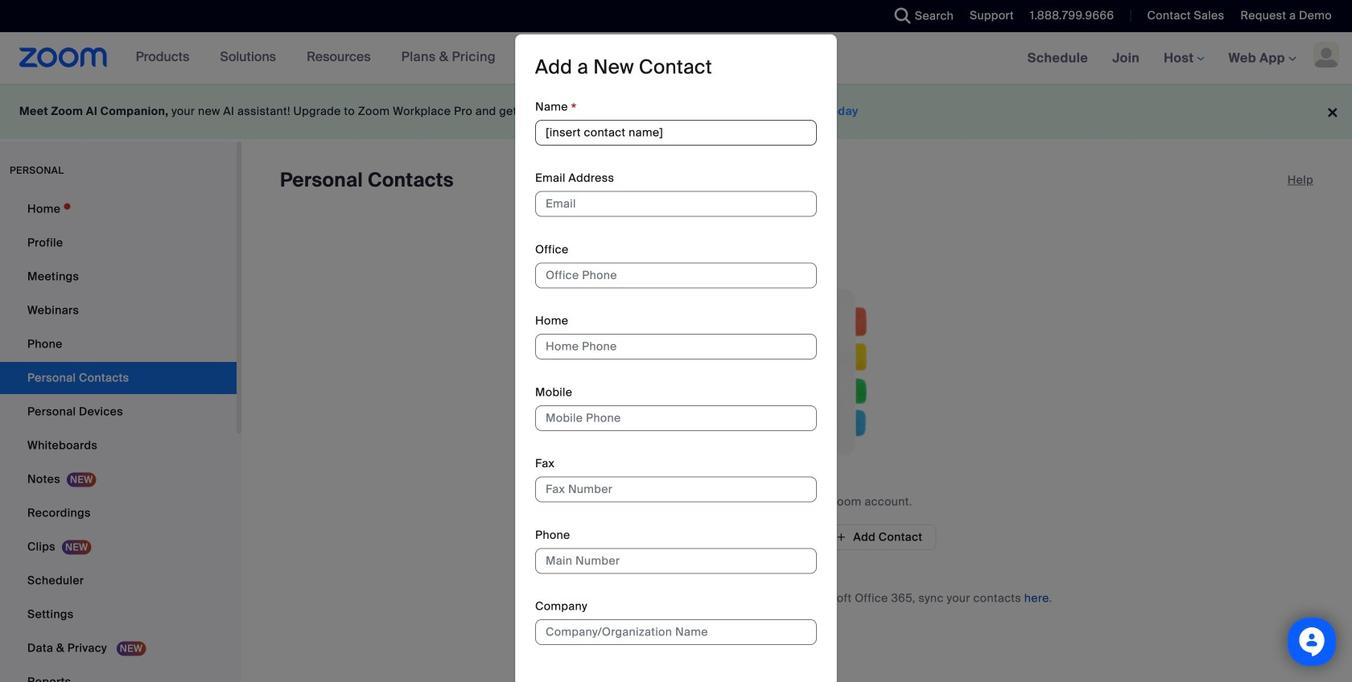 Task type: describe. For each thing, give the bounding box(es) containing it.
add image
[[836, 531, 847, 545]]

meetings navigation
[[1016, 32, 1353, 85]]

Fax Number text field
[[536, 477, 817, 503]]

Company/Organization Name text field
[[536, 620, 817, 646]]

First and Last Name text field
[[536, 120, 817, 146]]

Home Phone text field
[[536, 334, 817, 360]]



Task type: locate. For each thing, give the bounding box(es) containing it.
Main Number text field
[[536, 549, 817, 574]]

product information navigation
[[124, 32, 508, 84]]

personal menu menu
[[0, 193, 237, 683]]

Mobile Phone text field
[[536, 406, 817, 432]]

Email text field
[[536, 191, 817, 217]]

footer
[[0, 84, 1353, 139]]

dialog
[[515, 34, 838, 683]]

banner
[[0, 32, 1353, 85]]

Office Phone text field
[[536, 263, 817, 289]]



Task type: vqa. For each thing, say whether or not it's contained in the screenshot.
Pages icon
no



